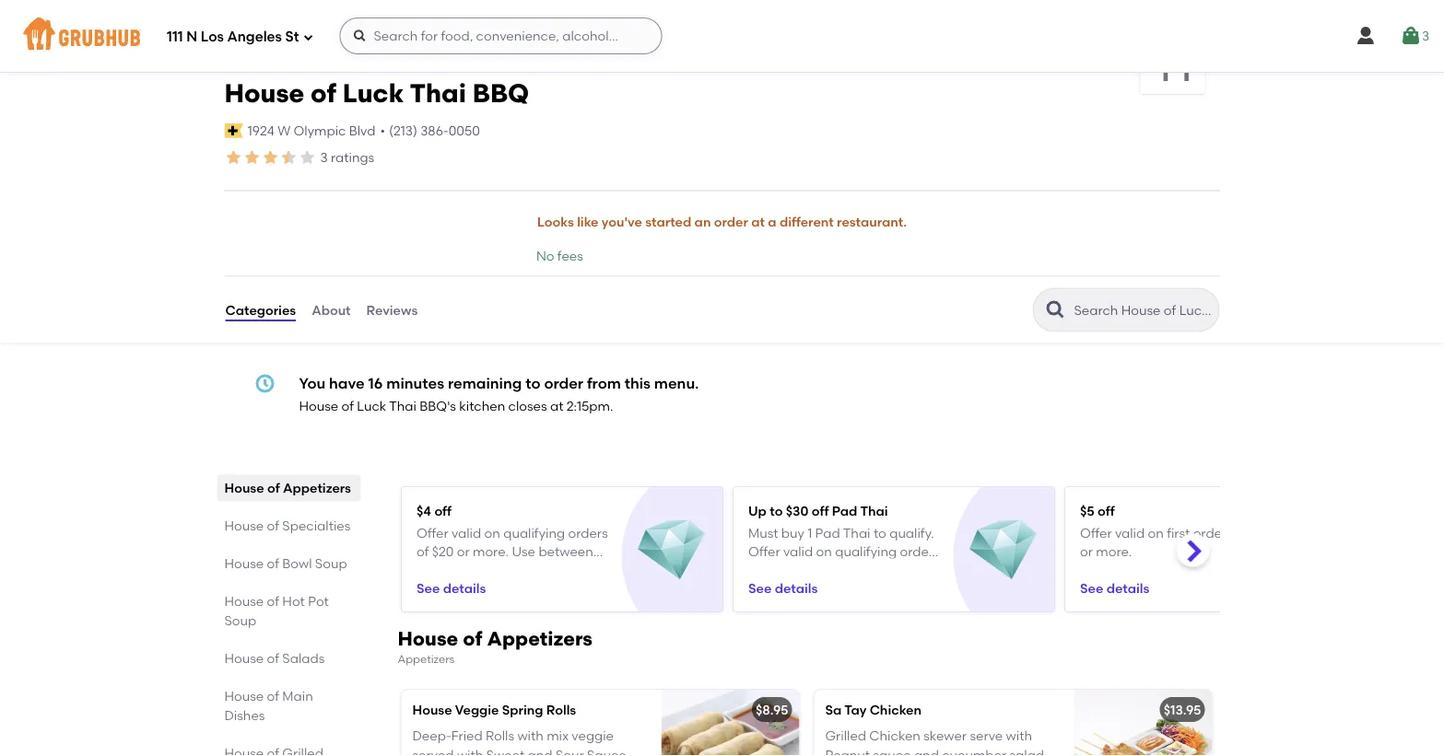 Task type: locate. For each thing, give the bounding box(es) containing it.
house of appetizers
[[224, 481, 351, 496]]

appetizers up spring on the left bottom
[[487, 627, 593, 651]]

2 promo image from the left
[[969, 517, 1037, 584]]

chicken
[[870, 703, 922, 718], [870, 729, 921, 744]]

1 off from the left
[[434, 503, 451, 518]]

between
[[538, 544, 593, 559]]

valid up $20
[[451, 525, 481, 541]]

valid inside $4 off offer valid on qualifying orders of $20 or more. use between 11am–2pm. see details
[[451, 525, 481, 541]]

cucumber
[[942, 747, 1007, 757]]

1 vertical spatial qualifying
[[835, 544, 897, 559]]

of inside house of main dishes
[[267, 689, 279, 705]]

house up the dishes
[[224, 689, 264, 705]]

or right $20
[[456, 544, 469, 559]]

$30 up buy
[[786, 503, 808, 518]]

house up 1924
[[224, 78, 305, 109]]

with down fried
[[457, 747, 483, 757]]

details down $5 off offer valid on first orders of $15 or more.
[[1106, 580, 1149, 596]]

orders down "qualify."
[[900, 544, 939, 559]]

spring
[[502, 703, 543, 718]]

1 horizontal spatial and
[[914, 747, 939, 757]]

house left hot
[[224, 594, 264, 610]]

1 vertical spatial order
[[544, 374, 584, 392]]

or inside $5 off offer valid on first orders of $15 or more.
[[1080, 544, 1093, 559]]

2 horizontal spatial valid
[[1115, 525, 1145, 541]]

house for house of bowl soup
[[224, 556, 264, 572]]

1 see from the left
[[416, 580, 440, 596]]

0 vertical spatial 3
[[1422, 28, 1430, 44]]

0 horizontal spatial see details button
[[416, 572, 486, 605]]

of left $20
[[416, 544, 429, 559]]

1 horizontal spatial or
[[784, 562, 797, 578]]

1 vertical spatial chicken
[[870, 729, 921, 744]]

1 promo image from the left
[[638, 517, 705, 584]]

1 vertical spatial rolls
[[486, 729, 514, 744]]

house inside house of appetizers tab
[[224, 481, 264, 496]]

see details button down $5 at the bottom of page
[[1080, 572, 1149, 605]]

svg image
[[1355, 25, 1377, 47], [1400, 25, 1422, 47], [303, 32, 314, 43], [254, 373, 276, 395]]

house left bowl on the left bottom of the page
[[224, 556, 264, 572]]

2 horizontal spatial more.
[[1096, 544, 1132, 559]]

or right $17
[[784, 562, 797, 578]]

2 horizontal spatial see details button
[[1080, 572, 1149, 605]]

more.
[[472, 544, 508, 559], [1096, 544, 1132, 559], [800, 562, 836, 578]]

at
[[751, 214, 765, 230], [550, 399, 564, 414]]

1924 w olympic blvd
[[248, 123, 376, 138]]

more. inside $5 off offer valid on first orders of $15 or more.
[[1096, 544, 1132, 559]]

qualifying
[[503, 525, 565, 541], [835, 544, 897, 559]]

off inside $5 off offer valid on first orders of $15 or more.
[[1098, 503, 1115, 518]]

of down have
[[342, 399, 354, 414]]

$30
[[786, 503, 808, 518], [877, 562, 899, 578]]

house of bowl soup tab
[[224, 554, 354, 574]]

0 vertical spatial rolls
[[546, 703, 576, 718]]

rolls up mix
[[546, 703, 576, 718]]

serve
[[970, 729, 1003, 744]]

2 horizontal spatial details
[[1106, 580, 1149, 596]]

0 horizontal spatial qualifying
[[503, 525, 565, 541]]

promo image
[[638, 517, 705, 584], [969, 517, 1037, 584]]

0050
[[449, 123, 480, 138]]

0 horizontal spatial off
[[434, 503, 451, 518]]

of left $15
[[1236, 525, 1248, 541]]

about button
[[311, 277, 352, 343]]

looks like you've started an order at a different restaurant. button
[[536, 202, 908, 243]]

up left off.
[[839, 562, 858, 578]]

off right $5 at the bottom of page
[[1098, 503, 1115, 518]]

chicken up sauce
[[870, 729, 921, 744]]

house down you
[[299, 399, 339, 414]]

use
[[512, 544, 535, 559]]

2 horizontal spatial off
[[1098, 503, 1115, 518]]

at left a
[[751, 214, 765, 230]]

1 horizontal spatial up
[[839, 562, 858, 578]]

see down $5 at the bottom of page
[[1080, 580, 1103, 596]]

1924 w olympic blvd button
[[247, 120, 377, 141]]

details
[[443, 580, 486, 596], [774, 580, 817, 596], [1106, 580, 1149, 596]]

chicken right tay
[[870, 703, 922, 718]]

off inside $4 off offer valid on qualifying orders of $20 or more. use between 11am–2pm. see details
[[434, 503, 451, 518]]

offer inside $5 off offer valid on first orders of $15 or more.
[[1080, 525, 1112, 541]]

valid inside $5 off offer valid on first orders of $15 or more.
[[1115, 525, 1145, 541]]

0 vertical spatial order
[[714, 214, 748, 230]]

1 horizontal spatial offer
[[748, 544, 780, 559]]

0 horizontal spatial promo image
[[638, 517, 705, 584]]

house inside house of specialties tab
[[224, 518, 264, 534]]

valid for $5 off
[[1115, 525, 1145, 541]]

0 horizontal spatial at
[[550, 399, 564, 414]]

0 horizontal spatial more.
[[472, 544, 508, 559]]

2 see details button from the left
[[748, 572, 817, 605]]

$4
[[416, 503, 431, 518]]

more. down "1"
[[800, 562, 836, 578]]

1 horizontal spatial on
[[816, 544, 832, 559]]

0 vertical spatial up
[[748, 503, 766, 518]]

of up house of bowl soup
[[267, 518, 279, 534]]

promo image for offer valid on qualifying orders of $20 or more. use between 11am–2pm.
[[638, 517, 705, 584]]

0 horizontal spatial with
[[457, 747, 483, 757]]

3 inside button
[[1422, 28, 1430, 44]]

more. for first
[[1096, 544, 1132, 559]]

1 horizontal spatial off
[[811, 503, 829, 518]]

of left bowl on the left bottom of the page
[[267, 556, 279, 572]]

more. for qualifying
[[472, 544, 508, 559]]

with up salad
[[1006, 729, 1032, 744]]

1 horizontal spatial orders
[[900, 544, 939, 559]]

orders right first
[[1193, 525, 1233, 541]]

0 horizontal spatial order
[[544, 374, 584, 392]]

w
[[278, 123, 291, 138]]

offer inside $4 off offer valid on qualifying orders of $20 or more. use between 11am–2pm. see details
[[416, 525, 448, 541]]

sa tay chicken
[[825, 703, 922, 718]]

2 off from the left
[[811, 503, 829, 518]]

of left hot
[[267, 594, 279, 610]]

1 horizontal spatial soup
[[315, 556, 347, 572]]

house of luck thai bbq logo image
[[1141, 29, 1205, 94]]

luck up •
[[343, 78, 404, 109]]

soup
[[315, 556, 347, 572], [224, 613, 256, 629]]

see down $17
[[748, 580, 771, 596]]

details down the 11am–2pm.
[[443, 580, 486, 596]]

0 horizontal spatial see
[[416, 580, 440, 596]]

offer down must
[[748, 544, 780, 559]]

house of main dishes tab
[[224, 687, 354, 726]]

0 vertical spatial soup
[[315, 556, 347, 572]]

valid down buy
[[783, 544, 813, 559]]

more. inside $4 off offer valid on qualifying orders of $20 or more. use between 11am–2pm. see details
[[472, 544, 508, 559]]

offer for $4
[[416, 525, 448, 541]]

details down $17
[[774, 580, 817, 596]]

house of appetizers appetizers
[[398, 627, 593, 666]]

los
[[201, 29, 224, 45]]

see down the 11am–2pm.
[[416, 580, 440, 596]]

bbq
[[473, 78, 529, 109]]

2 vertical spatial appetizers
[[398, 653, 455, 666]]

svg image
[[353, 29, 367, 43]]

1 horizontal spatial valid
[[783, 544, 813, 559]]

1 horizontal spatial order
[[714, 214, 748, 230]]

house inside house of hot pot soup
[[224, 594, 264, 610]]

on inside $5 off offer valid on first orders of $15 or more.
[[1148, 525, 1164, 541]]

up
[[748, 503, 766, 518], [839, 562, 858, 578]]

1 vertical spatial luck
[[357, 399, 386, 414]]

or for $5 off
[[1080, 544, 1093, 559]]

you've
[[602, 214, 642, 230]]

house of hot pot soup tab
[[224, 592, 354, 631]]

2 horizontal spatial appetizers
[[487, 627, 593, 651]]

up up must
[[748, 503, 766, 518]]

house for house veggie spring rolls
[[413, 703, 452, 718]]

appetizers for house of appetizers
[[283, 481, 351, 496]]

2 horizontal spatial with
[[1006, 729, 1032, 744]]

1 horizontal spatial qualifying
[[835, 544, 897, 559]]

about
[[312, 302, 351, 318]]

0 vertical spatial at
[[751, 214, 765, 230]]

more. left use
[[472, 544, 508, 559]]

house for house of luck thai bbq
[[224, 78, 305, 109]]

2 horizontal spatial see
[[1080, 580, 1103, 596]]

looks like you've started an order at a different restaurant.
[[537, 214, 907, 230]]

(213)
[[389, 123, 417, 138]]

qualifying up use
[[503, 525, 565, 541]]

3 see details button from the left
[[1080, 572, 1149, 605]]

and down skewer
[[914, 747, 939, 757]]

details inside the up to $30 off pad thai must buy 1 pad thai to qualify. offer valid on qualifying orders of $17 or more. up to $30 off. see details
[[774, 580, 817, 596]]

1 horizontal spatial promo image
[[969, 517, 1037, 584]]

and down mix
[[528, 747, 553, 757]]

0 horizontal spatial appetizers
[[283, 481, 351, 496]]

dishes
[[224, 708, 265, 724]]

fried
[[452, 729, 483, 744]]

orders up 'between'
[[568, 525, 608, 541]]

2 and from the left
[[914, 747, 939, 757]]

luck
[[343, 78, 404, 109], [357, 399, 386, 414]]

3 off from the left
[[1098, 503, 1115, 518]]

with inside "grilled chicken skewer serve with peanut sauce and cucumber salad"
[[1006, 729, 1032, 744]]

2 horizontal spatial on
[[1148, 525, 1164, 541]]

off right $4
[[434, 503, 451, 518]]

house down the 11am–2pm.
[[398, 627, 458, 651]]

bbq's
[[420, 399, 456, 414]]

0 horizontal spatial 3
[[320, 150, 328, 165]]

different
[[780, 214, 834, 230]]

2 horizontal spatial or
[[1080, 544, 1093, 559]]

offer up $20
[[416, 525, 448, 541]]

more. up see details
[[1096, 544, 1132, 559]]

on
[[484, 525, 500, 541], [1148, 525, 1164, 541], [816, 544, 832, 559]]

and
[[528, 747, 553, 757], [914, 747, 939, 757]]

on for first
[[1148, 525, 1164, 541]]

0 horizontal spatial offer
[[416, 525, 448, 541]]

appetizers
[[283, 481, 351, 496], [487, 627, 593, 651], [398, 653, 455, 666]]

2 horizontal spatial offer
[[1080, 525, 1112, 541]]

0 horizontal spatial on
[[484, 525, 500, 541]]

or inside $4 off offer valid on qualifying orders of $20 or more. use between 11am–2pm. see details
[[456, 544, 469, 559]]

1 horizontal spatial see details button
[[748, 572, 817, 605]]

111 n los angeles st
[[167, 29, 299, 45]]

house up house of bowl soup
[[224, 518, 264, 534]]

offer down $5 at the bottom of page
[[1080, 525, 1112, 541]]

house of specialties
[[224, 518, 351, 534]]

valid for $4 off
[[451, 525, 481, 541]]

offer
[[416, 525, 448, 541], [1080, 525, 1112, 541], [748, 544, 780, 559]]

2 details from the left
[[774, 580, 817, 596]]

house inside house of main dishes
[[224, 689, 264, 705]]

rolls up sweet
[[486, 729, 514, 744]]

$20
[[432, 544, 453, 559]]

a
[[768, 214, 777, 230]]

1 vertical spatial at
[[550, 399, 564, 414]]

on inside $4 off offer valid on qualifying orders of $20 or more. use between 11am–2pm. see details
[[484, 525, 500, 541]]

of left $17
[[748, 562, 760, 578]]

1 horizontal spatial details
[[774, 580, 817, 596]]

orders inside $5 off offer valid on first orders of $15 or more.
[[1193, 525, 1233, 541]]

of up olympic
[[311, 78, 336, 109]]

deep-fried  rolls with mix veggie served with sweet and sour sauce.
[[413, 729, 630, 757]]

order up 2:15pm.
[[544, 374, 584, 392]]

2 see from the left
[[748, 580, 771, 596]]

orders for qualifying
[[568, 525, 608, 541]]

from
[[587, 374, 621, 392]]

1 horizontal spatial appetizers
[[398, 653, 455, 666]]

at right "closes" in the left bottom of the page
[[550, 399, 564, 414]]

house inside you have 16 minutes remaining to order from this menu. house of luck thai bbq's kitchen closes at 2:15pm.
[[299, 399, 339, 414]]

house inside 'house of bowl soup' 'tab'
[[224, 556, 264, 572]]

categories
[[225, 302, 296, 318]]

reviews button
[[366, 277, 419, 343]]

with
[[518, 729, 544, 744], [1006, 729, 1032, 744], [457, 747, 483, 757]]

house inside house of salads "tab"
[[224, 651, 264, 667]]

svg image inside the 3 button
[[1400, 25, 1422, 47]]

appetizers inside tab
[[283, 481, 351, 496]]

1 horizontal spatial see
[[748, 580, 771, 596]]

2 horizontal spatial orders
[[1193, 525, 1233, 541]]

Search for food, convenience, alcohol... search field
[[340, 18, 662, 54]]

no fees
[[536, 248, 583, 263]]

$8.95
[[756, 703, 789, 718]]

to up must
[[769, 503, 783, 518]]

house
[[224, 78, 305, 109], [299, 399, 339, 414], [224, 481, 264, 496], [224, 518, 264, 534], [224, 556, 264, 572], [224, 594, 264, 610], [398, 627, 458, 651], [224, 651, 264, 667], [224, 689, 264, 705], [413, 703, 452, 718]]

1 and from the left
[[528, 747, 553, 757]]

0 vertical spatial qualifying
[[503, 525, 565, 541]]

orders
[[568, 525, 608, 541], [1193, 525, 1233, 541], [900, 544, 939, 559]]

1 vertical spatial 3
[[320, 150, 328, 165]]

house veggie spring rolls
[[413, 703, 576, 718]]

rolls
[[546, 703, 576, 718], [486, 729, 514, 744]]

olympic
[[294, 123, 346, 138]]

see details button down $20
[[416, 572, 486, 605]]

house of luck thai bbq
[[224, 78, 529, 109]]

and inside "grilled chicken skewer serve with peanut sauce and cucumber salad"
[[914, 747, 939, 757]]

1 details from the left
[[443, 580, 486, 596]]

house of main dishes
[[224, 689, 313, 724]]

1 horizontal spatial $30
[[877, 562, 899, 578]]

star icon image
[[224, 148, 243, 167], [243, 148, 261, 167], [261, 148, 280, 167], [280, 148, 298, 167], [280, 148, 298, 167], [298, 148, 317, 167]]

qualifying inside the up to $30 off pad thai must buy 1 pad thai to qualify. offer valid on qualifying orders of $17 or more. up to $30 off. see details
[[835, 544, 897, 559]]

0 vertical spatial chicken
[[870, 703, 922, 718]]

more. inside the up to $30 off pad thai must buy 1 pad thai to qualify. offer valid on qualifying orders of $17 or more. up to $30 off. see details
[[800, 562, 836, 578]]

0 horizontal spatial valid
[[451, 525, 481, 541]]

0 vertical spatial $30
[[786, 503, 808, 518]]

tab
[[224, 744, 354, 757]]

see details button down buy
[[748, 572, 817, 605]]

of
[[311, 78, 336, 109], [342, 399, 354, 414], [267, 481, 280, 496], [267, 518, 279, 534], [1236, 525, 1248, 541], [416, 544, 429, 559], [267, 556, 279, 572], [748, 562, 760, 578], [267, 594, 279, 610], [463, 627, 483, 651], [267, 651, 279, 667], [267, 689, 279, 705]]

0 horizontal spatial and
[[528, 747, 553, 757]]

16
[[368, 374, 383, 392]]

3 button
[[1400, 19, 1430, 53]]

0 horizontal spatial up
[[748, 503, 766, 518]]

to
[[526, 374, 541, 392], [769, 503, 783, 518], [873, 525, 886, 541], [861, 562, 874, 578]]

$30 left off.
[[877, 562, 899, 578]]

closes
[[508, 399, 547, 414]]

appetizers up specialties
[[283, 481, 351, 496]]

order right an
[[714, 214, 748, 230]]

on for qualifying
[[484, 525, 500, 541]]

with down spring on the left bottom
[[518, 729, 544, 744]]

or down $5 at the bottom of page
[[1080, 544, 1093, 559]]

1 vertical spatial soup
[[224, 613, 256, 629]]

to up "closes" in the left bottom of the page
[[526, 374, 541, 392]]

3
[[1422, 28, 1430, 44], [320, 150, 328, 165]]

1 vertical spatial appetizers
[[487, 627, 593, 651]]

of up "veggie"
[[463, 627, 483, 651]]

1 horizontal spatial more.
[[800, 562, 836, 578]]

appetizers up deep-
[[398, 653, 455, 666]]

to left "qualify."
[[873, 525, 886, 541]]

qualifying down "qualify."
[[835, 544, 897, 559]]

see inside the up to $30 off pad thai must buy 1 pad thai to qualify. offer valid on qualifying orders of $17 or more. up to $30 off. see details
[[748, 580, 771, 596]]

0 horizontal spatial details
[[443, 580, 486, 596]]

veggie
[[455, 703, 499, 718]]

house veggie spring rolls image
[[661, 690, 800, 757]]

veggie
[[572, 729, 614, 744]]

2 chicken from the top
[[870, 729, 921, 744]]

luck down 16
[[357, 399, 386, 414]]

house up house of specialties
[[224, 481, 264, 496]]

at inside button
[[751, 214, 765, 230]]

house of salads tab
[[224, 649, 354, 669]]

off for $4 off
[[434, 503, 451, 518]]

1 horizontal spatial at
[[751, 214, 765, 230]]

rolls inside deep-fried  rolls with mix veggie served with sweet and sour sauce.
[[486, 729, 514, 744]]

sour
[[556, 747, 584, 757]]

house up house of main dishes
[[224, 651, 264, 667]]

this
[[625, 374, 651, 392]]

0 horizontal spatial soup
[[224, 613, 256, 629]]

at inside you have 16 minutes remaining to order from this menu. house of luck thai bbq's kitchen closes at 2:15pm.
[[550, 399, 564, 414]]

1 horizontal spatial 3
[[1422, 28, 1430, 44]]

1 vertical spatial up
[[839, 562, 858, 578]]

of left main
[[267, 689, 279, 705]]

• (213) 386-0050
[[380, 123, 480, 138]]

3 for 3 ratings
[[320, 150, 328, 165]]

1 see details button from the left
[[416, 572, 486, 605]]

buy
[[781, 525, 804, 541]]

order inside you have 16 minutes remaining to order from this menu. house of luck thai bbq's kitchen closes at 2:15pm.
[[544, 374, 584, 392]]

0 horizontal spatial rolls
[[486, 729, 514, 744]]

like
[[577, 214, 599, 230]]

main navigation navigation
[[0, 0, 1444, 72]]

see
[[416, 580, 440, 596], [748, 580, 771, 596], [1080, 580, 1103, 596]]

soup right bowl on the left bottom of the page
[[315, 556, 347, 572]]

orders inside $4 off offer valid on qualifying orders of $20 or more. use between 11am–2pm. see details
[[568, 525, 608, 541]]

off up "1"
[[811, 503, 829, 518]]

house up deep-
[[413, 703, 452, 718]]

valid left first
[[1115, 525, 1145, 541]]

0 vertical spatial appetizers
[[283, 481, 351, 496]]

soup up "house of salads"
[[224, 613, 256, 629]]

or for $4 off
[[456, 544, 469, 559]]

sauce
[[873, 747, 911, 757]]

specialties
[[282, 518, 351, 534]]

2:15pm.
[[567, 399, 613, 414]]

0 horizontal spatial orders
[[568, 525, 608, 541]]

0 horizontal spatial or
[[456, 544, 469, 559]]



Task type: describe. For each thing, give the bounding box(es) containing it.
1 chicken from the top
[[870, 703, 922, 718]]

house of hot pot soup
[[224, 594, 329, 629]]

angeles
[[227, 29, 282, 45]]

111
[[167, 29, 183, 45]]

of inside $4 off offer valid on qualifying orders of $20 or more. use between 11am–2pm. see details
[[416, 544, 429, 559]]

menu.
[[654, 374, 699, 392]]

peanut
[[825, 747, 870, 757]]

details inside $4 off offer valid on qualifying orders of $20 or more. use between 11am–2pm. see details
[[443, 580, 486, 596]]

served
[[413, 747, 454, 757]]

3 ratings
[[320, 150, 374, 165]]

of up house of specialties
[[267, 481, 280, 496]]

no
[[536, 248, 554, 263]]

$17
[[764, 562, 781, 578]]

you have 16 minutes remaining to order from this menu. house of luck thai bbq's kitchen closes at 2:15pm.
[[299, 374, 699, 414]]

$4 off offer valid on qualifying orders of $20 or more. use between 11am–2pm. see details
[[416, 503, 608, 596]]

(213) 386-0050 button
[[389, 121, 480, 140]]

hot
[[282, 594, 305, 610]]

$15
[[1251, 525, 1270, 541]]

house of specialties tab
[[224, 517, 354, 536]]

salads
[[282, 651, 325, 667]]

tay
[[845, 703, 867, 718]]

skewer
[[924, 729, 967, 744]]

sa tay chicken image
[[1074, 690, 1213, 757]]

see details
[[1080, 580, 1149, 596]]

0 horizontal spatial $30
[[786, 503, 808, 518]]

restaurant.
[[837, 214, 907, 230]]

of inside the up to $30 off pad thai must buy 1 pad thai to qualify. offer valid on qualifying orders of $17 or more. up to $30 off. see details
[[748, 562, 760, 578]]

valid inside the up to $30 off pad thai must buy 1 pad thai to qualify. offer valid on qualifying orders of $17 or more. up to $30 off. see details
[[783, 544, 813, 559]]

deep-
[[413, 729, 452, 744]]

first
[[1167, 525, 1190, 541]]

sweet
[[486, 747, 525, 757]]

luck inside you have 16 minutes remaining to order from this menu. house of luck thai bbq's kitchen closes at 2:15pm.
[[357, 399, 386, 414]]

on inside the up to $30 off pad thai must buy 1 pad thai to qualify. offer valid on qualifying orders of $17 or more. up to $30 off. see details
[[816, 544, 832, 559]]

house for house of main dishes
[[224, 689, 264, 705]]

11am–2pm.
[[416, 562, 485, 578]]

an
[[695, 214, 711, 230]]

see details button for see
[[416, 572, 486, 605]]

you
[[299, 374, 326, 392]]

house inside house of appetizers appetizers
[[398, 627, 458, 651]]

grilled chicken skewer serve with peanut sauce and cucumber salad
[[825, 729, 1044, 757]]

Search House of Luck Thai BBQ search field
[[1073, 302, 1214, 319]]

of inside house of hot pot soup
[[267, 594, 279, 610]]

kitchen
[[459, 399, 505, 414]]

of inside 'tab'
[[267, 556, 279, 572]]

to left off.
[[861, 562, 874, 578]]

3 see from the left
[[1080, 580, 1103, 596]]

sa
[[825, 703, 842, 718]]

blvd
[[349, 123, 376, 138]]

house for house of hot pot soup
[[224, 594, 264, 610]]

or inside the up to $30 off pad thai must buy 1 pad thai to qualify. offer valid on qualifying orders of $17 or more. up to $30 off. see details
[[784, 562, 797, 578]]

house for house of appetizers
[[224, 481, 264, 496]]

house for house of salads
[[224, 651, 264, 667]]

of inside you have 16 minutes remaining to order from this menu. house of luck thai bbq's kitchen closes at 2:15pm.
[[342, 399, 354, 414]]

of inside $5 off offer valid on first orders of $15 or more.
[[1236, 525, 1248, 541]]

up to $30 off pad thai must buy 1 pad thai to qualify. offer valid on qualifying orders of $17 or more. up to $30 off. see details
[[748, 503, 939, 596]]

mix
[[547, 729, 569, 744]]

$13.95
[[1164, 703, 1202, 718]]

categories button
[[224, 277, 297, 343]]

orders inside the up to $30 off pad thai must buy 1 pad thai to qualify. offer valid on qualifying orders of $17 or more. up to $30 off. see details
[[900, 544, 939, 559]]

pot
[[308, 594, 329, 610]]

sauce.
[[587, 747, 630, 757]]

of left salads
[[267, 651, 279, 667]]

grilled
[[825, 729, 866, 744]]

must
[[748, 525, 778, 541]]

reviews
[[366, 302, 418, 318]]

see details button for valid
[[748, 572, 817, 605]]

main
[[282, 689, 313, 705]]

1 horizontal spatial with
[[518, 729, 544, 744]]

promo image for must buy 1 pad thai to qualify. offer valid on qualifying orders of $17 or more. up to $30 off.
[[969, 517, 1037, 584]]

order inside button
[[714, 214, 748, 230]]

st
[[285, 29, 299, 45]]

off.
[[902, 562, 921, 578]]

0 vertical spatial pad
[[832, 503, 857, 518]]

thai inside you have 16 minutes remaining to order from this menu. house of luck thai bbq's kitchen closes at 2:15pm.
[[389, 399, 417, 414]]

offer inside the up to $30 off pad thai must buy 1 pad thai to qualify. offer valid on qualifying orders of $17 or more. up to $30 off. see details
[[748, 544, 780, 559]]

started
[[646, 214, 692, 230]]

n
[[186, 29, 197, 45]]

salad
[[1010, 747, 1044, 757]]

soup inside house of hot pot soup
[[224, 613, 256, 629]]

1
[[807, 525, 812, 541]]

minutes
[[387, 374, 444, 392]]

of inside house of appetizers appetizers
[[463, 627, 483, 651]]

3 details from the left
[[1106, 580, 1149, 596]]

qualify.
[[889, 525, 934, 541]]

appetizers for house of appetizers appetizers
[[487, 627, 593, 651]]

subscription pass image
[[224, 123, 243, 138]]

off for $5 off
[[1098, 503, 1115, 518]]

house of bowl soup
[[224, 556, 347, 572]]

house for house of specialties
[[224, 518, 264, 534]]

3 for 3
[[1422, 28, 1430, 44]]

1 vertical spatial pad
[[815, 525, 840, 541]]

remaining
[[448, 374, 522, 392]]

search icon image
[[1045, 299, 1067, 321]]

$5
[[1080, 503, 1094, 518]]

1 vertical spatial $30
[[877, 562, 899, 578]]

1 horizontal spatial rolls
[[546, 703, 576, 718]]

house of appetizers tab
[[224, 479, 354, 498]]

offer for $5
[[1080, 525, 1112, 541]]

have
[[329, 374, 365, 392]]

see inside $4 off offer valid on qualifying orders of $20 or more. use between 11am–2pm. see details
[[416, 580, 440, 596]]

qualifying inside $4 off offer valid on qualifying orders of $20 or more. use between 11am–2pm. see details
[[503, 525, 565, 541]]

off inside the up to $30 off pad thai must buy 1 pad thai to qualify. offer valid on qualifying orders of $17 or more. up to $30 off. see details
[[811, 503, 829, 518]]

and inside deep-fried  rolls with mix veggie served with sweet and sour sauce.
[[528, 747, 553, 757]]

to inside you have 16 minutes remaining to order from this menu. house of luck thai bbq's kitchen closes at 2:15pm.
[[526, 374, 541, 392]]

soup inside 'tab'
[[315, 556, 347, 572]]

0 vertical spatial luck
[[343, 78, 404, 109]]

bowl
[[282, 556, 312, 572]]

looks
[[537, 214, 574, 230]]

chicken inside "grilled chicken skewer serve with peanut sauce and cucumber salad"
[[870, 729, 921, 744]]

fees
[[558, 248, 583, 263]]

orders for first
[[1193, 525, 1233, 541]]

•
[[380, 123, 385, 138]]



Task type: vqa. For each thing, say whether or not it's contained in the screenshot.
See in $4 off Offer valid on qualifying orders of $20 or more. Use between 11am–2pm. See details
yes



